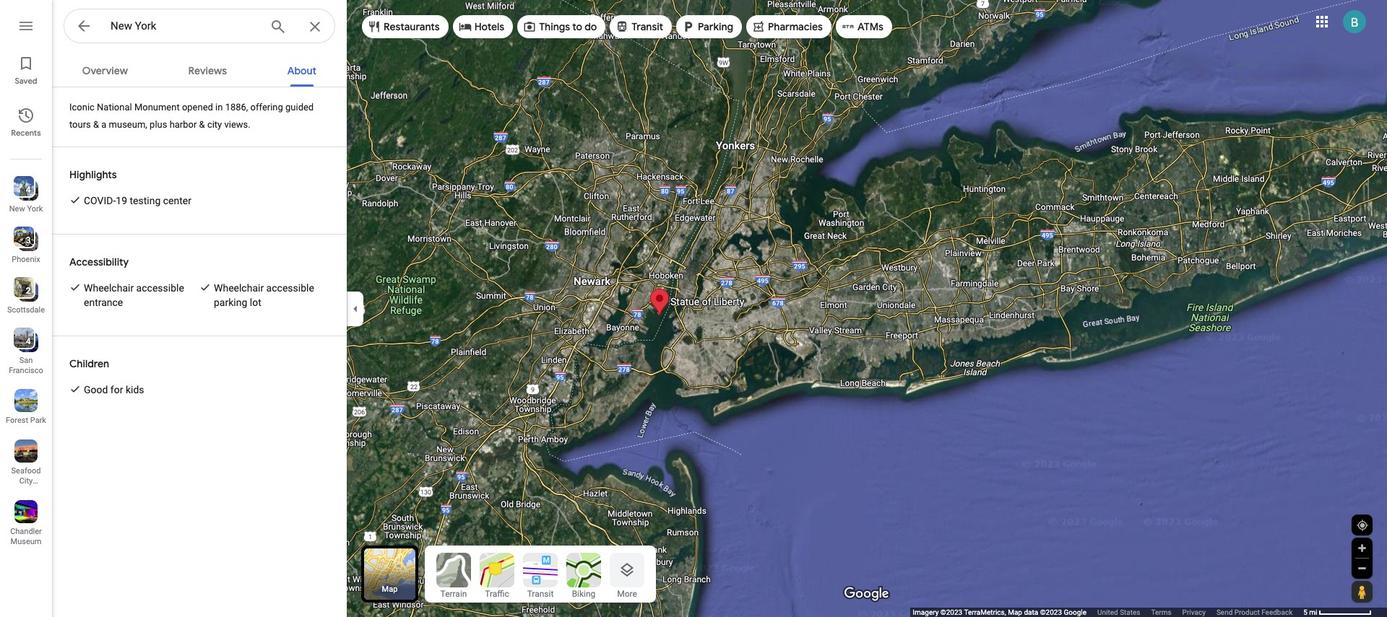 Task type: vqa. For each thing, say whether or not it's contained in the screenshot.
fourth dba from the top
no



Task type: locate. For each thing, give the bounding box(es) containing it.
4 up "new york"
[[26, 185, 31, 195]]

4 places element up "new york"
[[16, 184, 31, 197]]

accessible inside wheelchair accessible entrance
[[136, 283, 184, 294]]

national
[[97, 102, 132, 113]]

statue of liberty main content
[[52, 52, 347, 618]]

imagery
[[913, 609, 939, 617]]

transit button right do
[[610, 9, 672, 44]]

None field
[[111, 17, 258, 35]]

privacy
[[1183, 609, 1206, 617]]

google
[[1064, 609, 1087, 617]]

4 places element up san
[[16, 335, 31, 348]]

1 horizontal spatial &
[[199, 119, 205, 130]]

monument
[[134, 102, 180, 113]]

4 places element
[[16, 184, 31, 197], [16, 335, 31, 348]]

in
[[215, 102, 223, 113]]

1 vertical spatial 4
[[26, 337, 31, 347]]

about statue of liberty region
[[52, 87, 347, 618]]

tab list inside the google maps element
[[52, 52, 347, 87]]

accessible
[[136, 283, 184, 294], [266, 283, 314, 294]]

tab list
[[52, 52, 347, 87]]

0 vertical spatial map
[[382, 585, 398, 595]]

0 vertical spatial transit button
[[610, 9, 672, 44]]

terms button
[[1152, 609, 1172, 618]]

map left terrain
[[382, 585, 398, 595]]

parking
[[214, 297, 247, 309]]

©2023 right imagery
[[941, 609, 963, 617]]

2 & from the left
[[199, 119, 205, 130]]

footer containing imagery ©2023 terrametrics, map data ©2023 google
[[913, 609, 1304, 618]]

2 4 from the top
[[26, 337, 31, 347]]

terms
[[1152, 609, 1172, 617]]

hotels button
[[453, 9, 513, 44]]

transit button right traffic button on the bottom of the page
[[523, 554, 558, 600]]


[[75, 16, 93, 36]]

0 vertical spatial 4 places element
[[16, 184, 31, 197]]

wheelchair up parking
[[214, 283, 264, 294]]

wheelchair accessible entrance
[[84, 283, 184, 309]]

footer
[[913, 609, 1304, 618]]

1 vertical spatial map
[[1008, 609, 1023, 617]]

wheelchair inside wheelchair accessible entrance
[[84, 283, 134, 294]]

for
[[110, 385, 123, 396]]

wheelchair inside wheelchair accessible parking lot
[[214, 283, 264, 294]]

recents
[[11, 128, 41, 138]]

0 horizontal spatial transit
[[527, 590, 554, 600]]

0 horizontal spatial transit button
[[523, 554, 558, 600]]

children
[[69, 358, 109, 371]]

4 for san
[[26, 337, 31, 347]]

york
[[27, 205, 43, 214]]

data
[[1024, 609, 1039, 617]]

new
[[9, 205, 25, 214]]

1 4 from the top
[[26, 185, 31, 195]]

show your location image
[[1357, 520, 1370, 533]]

©2023
[[941, 609, 963, 617], [1041, 609, 1062, 617]]

map left data
[[1008, 609, 1023, 617]]

plus
[[150, 119, 167, 130]]

about
[[287, 64, 317, 77]]

united
[[1098, 609, 1119, 617]]

museum
[[11, 538, 42, 547]]

privacy button
[[1183, 609, 1206, 618]]

pharmacies button
[[747, 9, 832, 44]]

transit left biking on the left bottom
[[527, 590, 554, 600]]

about button
[[276, 52, 328, 87]]

imagery ©2023 terrametrics, map data ©2023 google
[[913, 609, 1087, 617]]

covid-
[[84, 195, 116, 207]]

4 up san
[[26, 337, 31, 347]]

accessible inside wheelchair accessible parking lot
[[266, 283, 314, 294]]

1 horizontal spatial transit button
[[610, 9, 672, 44]]

zoom out image
[[1357, 564, 1368, 575]]

2
[[26, 286, 31, 296]]

google account: brad klo  
(klobrad84@gmail.com) image
[[1344, 10, 1367, 33]]

iconic
[[69, 102, 95, 113]]

things to do button
[[518, 9, 606, 44]]

&
[[93, 119, 99, 130], [199, 119, 205, 130]]

restaurants
[[384, 20, 440, 33]]

tab list containing overview
[[52, 52, 347, 87]]

New York field
[[64, 9, 335, 44]]

5 mi
[[1304, 609, 1318, 617]]

list
[[0, 0, 52, 618]]

0 horizontal spatial &
[[93, 119, 99, 130]]

0 horizontal spatial accessible
[[136, 283, 184, 294]]

to
[[573, 20, 583, 33]]

1 horizontal spatial wheelchair
[[214, 283, 264, 294]]

forest park button
[[0, 384, 52, 429]]

2 accessible from the left
[[266, 283, 314, 294]]

francisco
[[9, 366, 43, 376]]

4
[[26, 185, 31, 195], [26, 337, 31, 347]]

chandler
[[10, 528, 42, 537]]

2 wheelchair from the left
[[214, 283, 264, 294]]

terrametrics,
[[964, 609, 1007, 617]]

 button
[[64, 9, 104, 46]]

0 horizontal spatial wheelchair
[[84, 283, 134, 294]]

1 4 places element from the top
[[16, 184, 31, 197]]

1 horizontal spatial ©2023
[[1041, 609, 1062, 617]]

views.
[[224, 119, 251, 130]]

0 horizontal spatial ©2023
[[941, 609, 963, 617]]

harbor
[[170, 119, 197, 130]]

phoenix
[[12, 255, 40, 265]]

accessible for wheelchair accessible entrance
[[136, 283, 184, 294]]

0 vertical spatial transit
[[632, 20, 664, 33]]

chandler museum button
[[0, 495, 52, 550]]

transit right do
[[632, 20, 664, 33]]

do
[[585, 20, 597, 33]]

biking button
[[567, 554, 601, 600]]

mi
[[1310, 609, 1318, 617]]

0 vertical spatial 4
[[26, 185, 31, 195]]

guided
[[286, 102, 314, 113]]

footer inside the google maps element
[[913, 609, 1304, 618]]

& left city
[[199, 119, 205, 130]]

restaurants button
[[362, 9, 449, 44]]

4 places element for new
[[16, 184, 31, 197]]

1 accessible from the left
[[136, 283, 184, 294]]

transit
[[632, 20, 664, 33], [527, 590, 554, 600]]

city
[[19, 477, 33, 486]]

map
[[382, 585, 398, 595], [1008, 609, 1023, 617]]

new york
[[9, 205, 43, 214]]

2 4 places element from the top
[[16, 335, 31, 348]]

1 wheelchair from the left
[[84, 283, 134, 294]]

supermarket
[[6, 487, 51, 497]]

5
[[1304, 609, 1308, 617]]

1 vertical spatial transit
[[527, 590, 554, 600]]

kids
[[126, 385, 144, 396]]

1 horizontal spatial accessible
[[266, 283, 314, 294]]

& left a
[[93, 119, 99, 130]]

1 vertical spatial 4 places element
[[16, 335, 31, 348]]

1 horizontal spatial map
[[1008, 609, 1023, 617]]

covid-19 testing center element
[[84, 194, 192, 208]]

0 horizontal spatial map
[[382, 585, 398, 595]]

©2023 right data
[[1041, 609, 1062, 617]]

wheelchair up entrance
[[84, 283, 134, 294]]

atms button
[[836, 9, 893, 44]]



Task type: describe. For each thing, give the bounding box(es) containing it.
highlights
[[69, 168, 117, 181]]

wheelchair for parking
[[214, 283, 264, 294]]

3 places element
[[16, 234, 31, 247]]

menu image
[[17, 17, 35, 35]]

3
[[26, 236, 31, 246]]

iconic national monument opened in 1886, offering guided tours & a museum, plus harbor & city views.
[[69, 102, 314, 130]]

19
[[116, 195, 127, 207]]

park
[[30, 416, 46, 426]]

saved
[[15, 76, 37, 86]]

biking
[[572, 590, 596, 600]]

seafood city supermarket button
[[0, 434, 52, 497]]

good
[[84, 385, 108, 396]]

city
[[207, 119, 222, 130]]

seafood city supermarket
[[6, 467, 51, 497]]

overview button
[[71, 52, 139, 87]]

1 vertical spatial transit button
[[523, 554, 558, 600]]

a
[[101, 119, 107, 130]]

2 places element
[[16, 285, 31, 298]]

1 horizontal spatial transit
[[632, 20, 664, 33]]

list containing saved
[[0, 0, 52, 618]]

has wheelchair accessible entrance element
[[84, 281, 199, 310]]

lot
[[250, 297, 261, 309]]

terrain
[[441, 590, 467, 600]]

museum,
[[109, 119, 147, 130]]

5 mi button
[[1304, 609, 1373, 617]]

center
[[163, 195, 192, 207]]

united states
[[1098, 609, 1141, 617]]

1886,
[[225, 102, 248, 113]]

2 ©2023 from the left
[[1041, 609, 1062, 617]]

tours
[[69, 119, 91, 130]]

scottsdale
[[7, 306, 45, 315]]

offering
[[251, 102, 283, 113]]

overview
[[82, 64, 128, 77]]

testing
[[130, 195, 161, 207]]

zoom in image
[[1357, 544, 1368, 554]]

reviews button
[[177, 52, 239, 87]]

entrance
[[84, 297, 123, 309]]

opened
[[182, 102, 213, 113]]

seafood
[[11, 467, 41, 476]]

google maps element
[[0, 0, 1388, 618]]

show street view coverage image
[[1352, 582, 1373, 604]]

1 ©2023 from the left
[[941, 609, 963, 617]]

wheelchair for entrance
[[84, 283, 134, 294]]

atms
[[858, 20, 884, 33]]

reviews
[[188, 64, 227, 77]]

states
[[1120, 609, 1141, 617]]

send product feedback
[[1217, 609, 1293, 617]]

accessibility
[[69, 256, 129, 269]]

covid-19 testing center
[[84, 195, 192, 207]]

product
[[1235, 609, 1260, 617]]

traffic button
[[480, 554, 515, 600]]

4 places element for san
[[16, 335, 31, 348]]

 search field
[[64, 9, 335, 46]]

terrain button
[[437, 554, 471, 600]]

good for kids element
[[84, 383, 144, 398]]

san francisco
[[9, 356, 43, 376]]

parking button
[[677, 9, 742, 44]]

more button
[[610, 554, 645, 600]]

pharmacies
[[768, 20, 823, 33]]

has wheelchair accessible parking lot element
[[214, 281, 330, 310]]

united states button
[[1098, 609, 1141, 618]]

saved button
[[0, 49, 52, 90]]

feedback
[[1262, 609, 1293, 617]]

forest
[[6, 416, 28, 426]]

send product feedback button
[[1217, 609, 1293, 618]]

san
[[19, 356, 33, 366]]

more
[[617, 590, 637, 600]]

1 & from the left
[[93, 119, 99, 130]]

things
[[539, 20, 570, 33]]

good for kids
[[84, 385, 144, 396]]

recents button
[[0, 101, 52, 142]]

collapse side panel image
[[348, 301, 364, 317]]

traffic
[[485, 590, 509, 600]]

4 for new
[[26, 185, 31, 195]]

chandler museum
[[10, 528, 42, 547]]

none field inside the new york field
[[111, 17, 258, 35]]

send
[[1217, 609, 1233, 617]]

accessible for wheelchair accessible parking lot
[[266, 283, 314, 294]]



